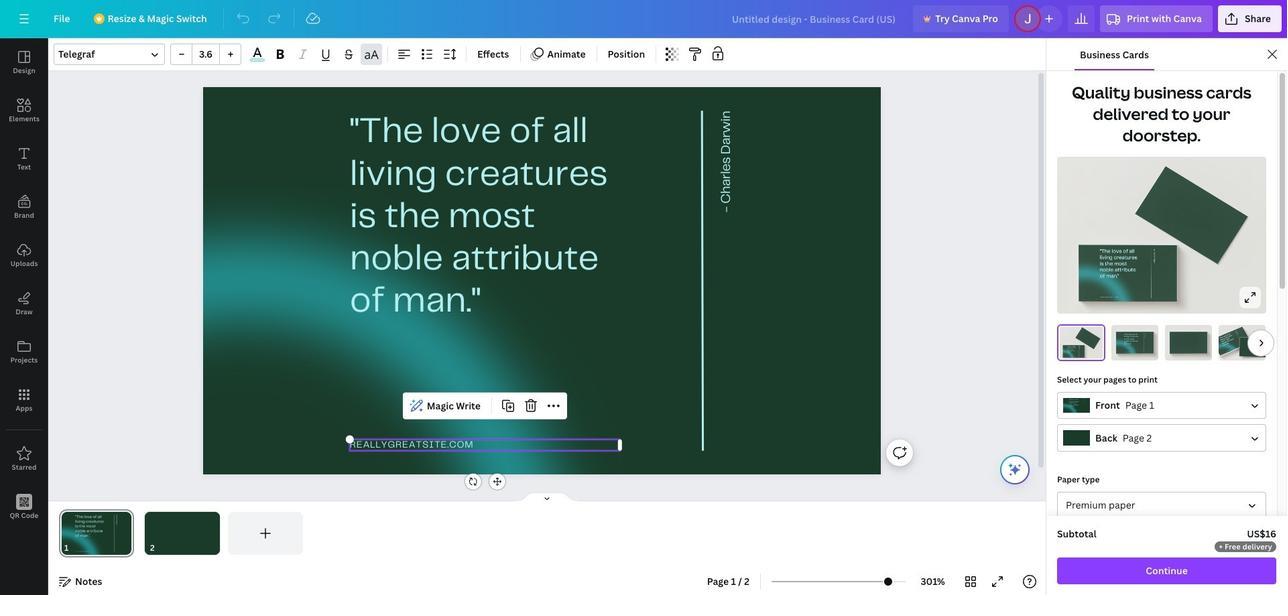 Task type: vqa. For each thing, say whether or not it's contained in the screenshot.
Hide pages image on the bottom left of the page
yes



Task type: locate. For each thing, give the bounding box(es) containing it.
None button
[[1058, 392, 1267, 419], [1058, 425, 1267, 452], [1058, 492, 1267, 519], [1058, 392, 1267, 419], [1058, 425, 1267, 452], [1058, 492, 1267, 519]]

side panel tab list
[[0, 38, 48, 532]]

canva assistant image
[[1007, 462, 1024, 478]]

hide pages image
[[515, 492, 580, 503]]

main menu bar
[[0, 0, 1288, 38]]

group
[[170, 44, 241, 65]]

page 1 image
[[59, 512, 134, 555]]



Task type: describe. For each thing, give the bounding box(es) containing it.
Design title text field
[[721, 5, 908, 32]]

#b2edef image
[[250, 58, 265, 62]]

Page title text field
[[74, 542, 80, 555]]

– – number field
[[197, 48, 215, 60]]



